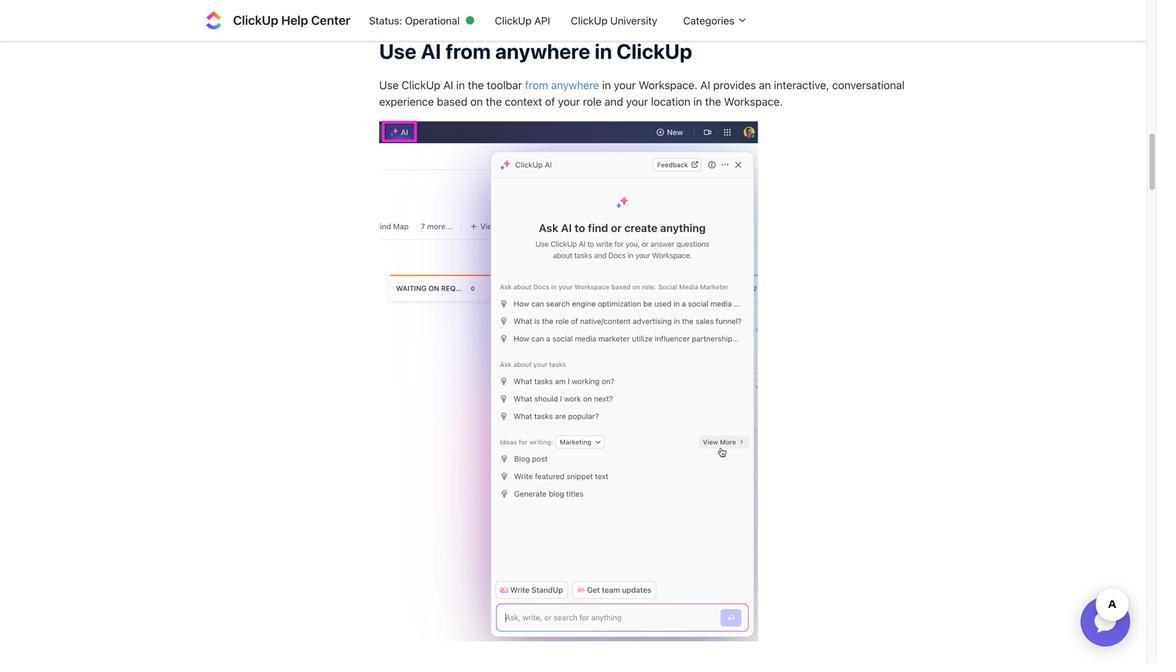 Task type: vqa. For each thing, say whether or not it's contained in the screenshot.
AI
yes



Task type: locate. For each thing, give the bounding box(es) containing it.
1 vertical spatial workspace.
[[724, 95, 783, 108]]

1 use from the top
[[379, 39, 417, 63]]

workspace. up location
[[639, 78, 698, 91]]

ai
[[421, 39, 441, 63], [443, 78, 453, 91], [701, 78, 711, 91]]

0 horizontal spatial the
[[468, 78, 484, 91]]

1 horizontal spatial the
[[486, 95, 502, 108]]

ai down operational in the left top of the page
[[421, 39, 441, 63]]

clickup api link
[[485, 7, 561, 33]]

screenshot of ai accessed from the toolbar. image
[[379, 121, 758, 642]]

the up on at the left top
[[468, 78, 484, 91]]

from up context
[[525, 78, 548, 91]]

use up experience
[[379, 78, 399, 91]]

anywhere up "role" on the right of the page
[[551, 78, 599, 91]]

anywhere
[[495, 39, 590, 63], [551, 78, 599, 91]]

1 vertical spatial from
[[525, 78, 548, 91]]

from
[[446, 39, 491, 63], [525, 78, 548, 91]]

1 vertical spatial anywhere
[[551, 78, 599, 91]]

2 use from the top
[[379, 78, 399, 91]]

clickup left help
[[233, 13, 278, 28]]

the down use clickup ai in the toolbar from anywhere at the top of page
[[486, 95, 502, 108]]

in
[[595, 39, 612, 63], [456, 78, 465, 91], [602, 78, 611, 91], [694, 95, 702, 108]]

on
[[471, 95, 483, 108]]

an
[[759, 78, 771, 91]]

status: operational
[[369, 14, 460, 26]]

application
[[1064, 581, 1147, 663]]

clickup left university
[[571, 14, 608, 26]]

from up use clickup ai in the toolbar from anywhere at the top of page
[[446, 39, 491, 63]]

2 horizontal spatial ai
[[701, 78, 711, 91]]

your down 'from anywhere' link at top
[[558, 95, 580, 108]]

0 horizontal spatial workspace.
[[639, 78, 698, 91]]

the down provides
[[705, 95, 721, 108]]

workspace. down an
[[724, 95, 783, 108]]

clickup left api
[[495, 14, 532, 26]]

in right location
[[694, 95, 702, 108]]

clickup help center
[[233, 13, 351, 28]]

context
[[505, 95, 542, 108]]

clickup for clickup help center
[[233, 13, 278, 28]]

2 horizontal spatial the
[[705, 95, 721, 108]]

ai inside in your workspace. ai provides an interactive, conversational experience based on the context of your role and your location in the workspace.
[[701, 78, 711, 91]]

the
[[468, 78, 484, 91], [486, 95, 502, 108], [705, 95, 721, 108]]

1 horizontal spatial from
[[525, 78, 548, 91]]

use
[[379, 39, 417, 63], [379, 78, 399, 91]]

and
[[605, 95, 623, 108]]

ai up the based
[[443, 78, 453, 91]]

1 vertical spatial use
[[379, 78, 399, 91]]

1 horizontal spatial ai
[[443, 78, 453, 91]]

use down 'status:'
[[379, 39, 417, 63]]

clickup for clickup api
[[495, 14, 532, 26]]

your
[[614, 78, 636, 91], [558, 95, 580, 108], [626, 95, 648, 108]]

0 vertical spatial use
[[379, 39, 417, 63]]

0 horizontal spatial ai
[[421, 39, 441, 63]]

clickup university
[[571, 14, 658, 26]]

clickup up experience
[[402, 78, 441, 91]]

from anywhere link
[[525, 78, 599, 91]]

status:
[[369, 14, 402, 26]]

workspace.
[[639, 78, 698, 91], [724, 95, 783, 108]]

0 vertical spatial from
[[446, 39, 491, 63]]

ai left provides
[[701, 78, 711, 91]]

clickup
[[233, 13, 278, 28], [495, 14, 532, 26], [571, 14, 608, 26], [617, 39, 693, 63], [402, 78, 441, 91]]

categories
[[683, 14, 737, 26]]

clickup down university
[[617, 39, 693, 63]]

clickup university link
[[561, 7, 668, 33]]

anywhere down api
[[495, 39, 590, 63]]

clickup help center link
[[203, 9, 359, 31]]



Task type: describe. For each thing, give the bounding box(es) containing it.
clickup api
[[495, 14, 550, 26]]

role
[[583, 95, 602, 108]]

your up and
[[614, 78, 636, 91]]

toolbar
[[487, 78, 522, 91]]

based
[[437, 95, 468, 108]]

operational
[[405, 14, 460, 26]]

interactive,
[[774, 78, 830, 91]]

center
[[311, 13, 351, 28]]

use for use ai from anywhere in clickup
[[379, 39, 417, 63]]

clickup for clickup university
[[571, 14, 608, 26]]

0 vertical spatial workspace.
[[639, 78, 698, 91]]

0 vertical spatial anywhere
[[495, 39, 590, 63]]

help
[[281, 13, 308, 28]]

1 horizontal spatial workspace.
[[724, 95, 783, 108]]

use ai from anywhere in clickup
[[379, 39, 693, 63]]

categories button
[[668, 7, 753, 33]]

0 horizontal spatial from
[[446, 39, 491, 63]]

university
[[610, 14, 658, 26]]

api
[[535, 14, 550, 26]]

in up and
[[602, 78, 611, 91]]

clickup help help center home page image
[[203, 9, 225, 31]]

provides
[[713, 78, 756, 91]]

location
[[651, 95, 691, 108]]

use clickup ai in the toolbar from anywhere
[[379, 78, 599, 91]]

your right and
[[626, 95, 648, 108]]

use for use clickup ai in the toolbar from anywhere
[[379, 78, 399, 91]]

of
[[545, 95, 555, 108]]

in down clickup university
[[595, 39, 612, 63]]

in up the based
[[456, 78, 465, 91]]

in your workspace. ai provides an interactive, conversational experience based on the context of your role and your location in the workspace.
[[379, 78, 905, 108]]

experience
[[379, 95, 434, 108]]

conversational
[[832, 78, 905, 91]]



